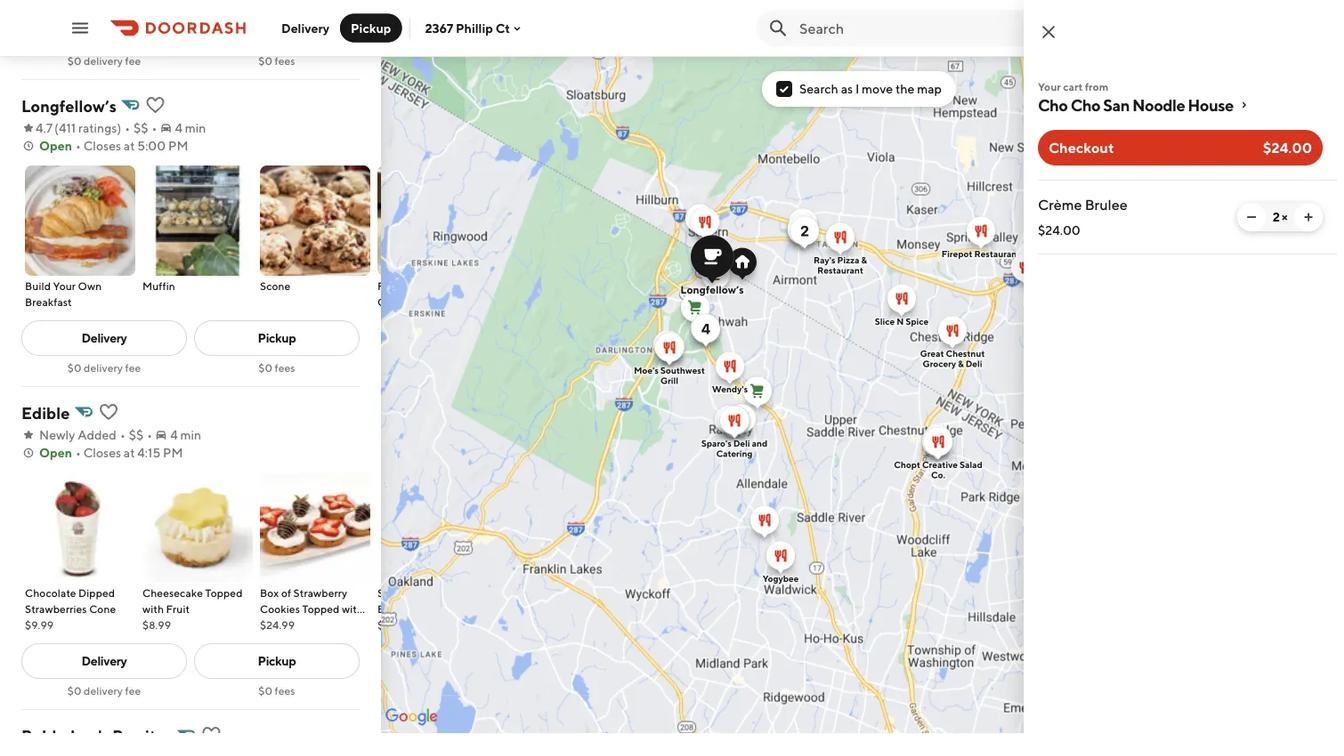 Task type: describe. For each thing, give the bounding box(es) containing it.
chocolate
[[25, 587, 76, 599]]

muffin button
[[143, 166, 253, 294]]

1 $0 fees from the top
[[259, 54, 295, 67]]

with inside cheesecake topped with fruit $8.99
[[143, 603, 164, 616]]

pm for longfellow's
[[168, 139, 188, 153]]

4 min for edible
[[170, 428, 201, 443]]

add one to cart image
[[1302, 210, 1317, 224]]

strawberries inside chocolate dipped strawberries cone $9.99
[[25, 603, 87, 616]]

1 fees from the top
[[275, 54, 295, 67]]

delivery for longfellow's
[[82, 331, 127, 346]]

$0 for longfellow's's pickup link
[[259, 362, 273, 374]]

added
[[78, 428, 117, 443]]

fresh
[[378, 280, 405, 292]]

closes for longfellow's
[[83, 139, 121, 153]]

average rating of 4.7 out of 5 element
[[21, 119, 53, 137]]

from
[[1086, 80, 1109, 93]]

fees for longfellow's
[[275, 362, 295, 374]]

crème
[[1039, 196, 1083, 213]]

ct
[[496, 21, 510, 35]]

pm for edible
[[163, 446, 183, 461]]

1 $0 delivery fee from the top
[[67, 54, 141, 67]]

2
[[1274, 210, 1280, 224]]

baked
[[407, 280, 439, 292]]

strawberry
[[294, 587, 348, 599]]

$0 fees for longfellow's
[[259, 362, 295, 374]]

search
[[800, 82, 839, 96]]

fruit
[[166, 603, 190, 616]]

(
[[54, 121, 59, 135]]

$24.00 for checkout
[[1264, 139, 1313, 156]]

fees for edible
[[275, 685, 295, 697]]

1 fee from the top
[[125, 54, 141, 67]]

$0 delivery fee for edible
[[67, 685, 141, 697]]

)
[[117, 121, 121, 135]]

$8.99
[[143, 619, 171, 632]]

$24.00 for crème brulee
[[1039, 223, 1081, 238]]

i
[[856, 82, 860, 96]]

the
[[896, 82, 915, 96]]

big
[[441, 280, 458, 292]]

( 411 ratings )
[[54, 121, 121, 135]]

chocolate dipped strawberries cone image
[[25, 473, 135, 583]]

cho cho san noodle house link
[[1039, 94, 1324, 116]]

411
[[59, 121, 76, 135]]

• $$ for longfellow's
[[125, 121, 148, 135]]

pickup for longfellow's
[[258, 331, 296, 346]]

open for edible
[[39, 446, 72, 461]]

cheesecake
[[143, 587, 203, 599]]

bouquet
[[378, 603, 421, 616]]

delivery button
[[271, 14, 340, 42]]

fee for edible
[[125, 685, 141, 697]]

delivery inside the delivery button
[[281, 20, 330, 35]]

$49.99
[[378, 619, 413, 632]]

topped inside cheesecake topped with fruit $8.99
[[205, 587, 243, 599]]

• up '5:00'
[[152, 121, 157, 135]]

2 ×
[[1274, 210, 1288, 224]]

scone button
[[260, 166, 371, 294]]

powered by google image
[[386, 709, 438, 727]]

map
[[918, 82, 942, 96]]

$$ for longfellow's
[[134, 121, 148, 135]]

1 cho from the left
[[1039, 95, 1068, 114]]

cart
[[1064, 80, 1083, 93]]

2367
[[425, 21, 454, 35]]

build
[[25, 280, 51, 292]]

4 min for longfellow's
[[175, 121, 206, 135]]

pickup inside pickup button
[[351, 20, 391, 35]]

dipped inside box of strawberry cookies topped with sliced and dipped strawberries
[[313, 619, 350, 632]]

2367 phillip ct
[[425, 21, 510, 35]]

cho cho san noodle house
[[1039, 95, 1234, 114]]

edible™
[[413, 587, 454, 599]]

your inside build your own breakfast
[[53, 280, 76, 292]]

at for longfellow's
[[124, 139, 135, 153]]

cookies
[[260, 603, 300, 616]]

san
[[1104, 95, 1130, 114]]

own
[[78, 280, 102, 292]]

and inside box of strawberry cookies topped with sliced and dipped strawberries
[[293, 619, 311, 632]]

• down newly added
[[76, 446, 81, 461]]

delivery for edible
[[82, 654, 127, 669]]

topped inside box of strawberry cookies topped with sliced and dipped strawberries
[[302, 603, 340, 616]]

box of strawberry cookies topped with sliced and dipped strawberries
[[260, 587, 363, 648]]

checkout
[[1049, 139, 1115, 156]]

fresh baked big cookie
[[378, 280, 458, 308]]

as
[[841, 82, 853, 96]]

0 vertical spatial click to add this store to your saved list image
[[98, 402, 119, 423]]

pickup button
[[340, 14, 402, 42]]

$0 delivery fee for longfellow's
[[67, 362, 141, 374]]

$0 fees for edible
[[259, 685, 295, 697]]

pickup link for longfellow's
[[194, 321, 360, 356]]

build your own breakfast button
[[25, 166, 135, 310]]

build your own breakfast image
[[25, 166, 135, 276]]

box of strawberry cookies topped with sliced and dipped strawberries image
[[260, 473, 371, 583]]

breakfast
[[25, 296, 72, 308]]

dipped inside chocolate dipped strawberries cone $9.99
[[78, 587, 115, 599]]

pickup for edible
[[258, 654, 296, 669]]

delivery link for edible
[[21, 644, 187, 680]]

newly
[[39, 428, 75, 443]]



Task type: locate. For each thing, give the bounding box(es) containing it.
0 vertical spatial closes
[[83, 139, 121, 153]]

2 fee from the top
[[125, 362, 141, 374]]

1 vertical spatial pickup
[[258, 331, 296, 346]]

southwest
[[661, 366, 705, 376], [661, 366, 705, 376]]

open menu image
[[69, 17, 91, 39]]

• $$ up 4:15
[[120, 428, 144, 443]]

$$ up 4:15
[[129, 428, 144, 443]]

1 vertical spatial pickup link
[[194, 644, 360, 680]]

0 vertical spatial • $$
[[125, 121, 148, 135]]

$9.99
[[25, 619, 54, 632]]

fresh baked big cookie button
[[378, 166, 488, 310]]

0 horizontal spatial with
[[143, 603, 164, 616]]

2 $0 fees from the top
[[259, 362, 295, 374]]

1 horizontal spatial strawberries
[[260, 635, 322, 648]]

2 vertical spatial delivery
[[84, 685, 123, 697]]

×
[[1283, 210, 1288, 224]]

0 horizontal spatial your
[[53, 280, 76, 292]]

simply edible™ bouquet $49.99
[[378, 587, 454, 632]]

0 vertical spatial dipped
[[78, 587, 115, 599]]

your
[[1039, 80, 1062, 93], [53, 280, 76, 292]]

noodle
[[1133, 95, 1186, 114]]

catering
[[717, 449, 753, 459], [717, 449, 753, 459]]

4 for longfellow's
[[175, 121, 183, 135]]

simply
[[378, 587, 411, 599]]

delivery down own
[[82, 331, 127, 346]]

• $$ right )
[[125, 121, 148, 135]]

dipped
[[78, 587, 115, 599], [313, 619, 350, 632]]

$0 down chocolate dipped strawberries cone $9.99
[[67, 685, 82, 697]]

1 vertical spatial fee
[[125, 362, 141, 374]]

closes down added
[[83, 446, 121, 461]]

delivery link
[[21, 321, 187, 356], [21, 644, 187, 680]]

with
[[143, 603, 164, 616], [342, 603, 363, 616]]

$0 delivery fee
[[67, 54, 141, 67], [67, 362, 141, 374], [67, 685, 141, 697]]

0 vertical spatial $0 delivery fee
[[67, 54, 141, 67]]

delivery link for longfellow's
[[21, 321, 187, 356]]

crème brulee
[[1039, 196, 1128, 213]]

$0 delivery fee down "cone"
[[67, 685, 141, 697]]

3 $0 fees from the top
[[259, 685, 295, 697]]

muffin
[[143, 280, 175, 292]]

strawberries down $24.99
[[260, 635, 322, 648]]

pickup right the delivery button
[[351, 20, 391, 35]]

4 right )
[[175, 121, 183, 135]]

strawberries inside box of strawberry cookies topped with sliced and dipped strawberries
[[260, 635, 322, 648]]

2 vertical spatial fees
[[275, 685, 295, 697]]

open
[[39, 139, 72, 153], [39, 446, 72, 461]]

$0 up 'edible'
[[67, 362, 82, 374]]

at for edible
[[124, 446, 135, 461]]

$0 delivery fee down open menu image
[[67, 54, 141, 67]]

4 up open • closes at 4:15 pm
[[170, 428, 178, 443]]

at
[[124, 139, 135, 153], [124, 446, 135, 461]]

$0 delivery fee up added
[[67, 362, 141, 374]]

delivery down "cone"
[[84, 685, 123, 697]]

1 horizontal spatial topped
[[302, 603, 340, 616]]

pickup link
[[194, 321, 360, 356], [194, 644, 360, 680]]

0 vertical spatial delivery link
[[21, 321, 187, 356]]

$0 for longfellow's the delivery link
[[67, 362, 82, 374]]

cho down from in the top right of the page
[[1071, 95, 1101, 114]]

3 fee from the top
[[125, 685, 141, 697]]

delivery up added
[[84, 362, 123, 374]]

1 vertical spatial at
[[124, 446, 135, 461]]

1 vertical spatial your
[[53, 280, 76, 292]]

firepot restaurant
[[942, 249, 1021, 259], [942, 249, 1021, 259]]

• up open • closes at 4:15 pm
[[120, 428, 125, 443]]

at left '5:00'
[[124, 139, 135, 153]]

1 vertical spatial 4
[[170, 428, 178, 443]]

1 at from the top
[[124, 139, 135, 153]]

2 vertical spatial fee
[[125, 685, 141, 697]]

1 vertical spatial dipped
[[313, 619, 350, 632]]

2 with from the left
[[342, 603, 363, 616]]

0 horizontal spatial strawberries
[[25, 603, 87, 616]]

$$ up '5:00'
[[134, 121, 148, 135]]

1 horizontal spatial click to add this store to your saved list image
[[201, 725, 222, 735]]

• $$ for edible
[[120, 428, 144, 443]]

2 vertical spatial pickup
[[258, 654, 296, 669]]

4 for edible
[[170, 428, 178, 443]]

5:00
[[137, 139, 166, 153]]

2 delivery from the top
[[84, 362, 123, 374]]

1 vertical spatial min
[[180, 428, 201, 443]]

cheesecake topped with fruit image
[[143, 473, 253, 583]]

$0 fees down scone
[[259, 362, 295, 374]]

scone image
[[260, 166, 371, 276]]

min for edible
[[180, 428, 201, 443]]

0 horizontal spatial cho
[[1039, 95, 1068, 114]]

1 vertical spatial pm
[[163, 446, 183, 461]]

click to add this store to your saved list image
[[145, 94, 166, 116]]

0 vertical spatial 4 min
[[175, 121, 206, 135]]

0 vertical spatial at
[[124, 139, 135, 153]]

0 vertical spatial $$
[[134, 121, 148, 135]]

closes for edible
[[83, 446, 121, 461]]

1 vertical spatial delivery
[[82, 331, 127, 346]]

ray's pizza & restaurant
[[814, 255, 868, 276], [814, 255, 868, 276]]

min right )
[[185, 121, 206, 135]]

$0 fees
[[259, 54, 295, 67], [259, 362, 295, 374], [259, 685, 295, 697]]

2 vertical spatial delivery
[[82, 654, 127, 669]]

zoom out image
[[1292, 182, 1313, 203]]

0 horizontal spatial topped
[[205, 587, 243, 599]]

$24.00 up zoom out image
[[1264, 139, 1313, 156]]

sliced
[[260, 619, 290, 632]]

pm
[[168, 139, 188, 153], [163, 446, 183, 461]]

1 vertical spatial strawberries
[[260, 635, 322, 648]]

1 horizontal spatial with
[[342, 603, 363, 616]]

move
[[862, 82, 894, 96]]

n
[[897, 317, 904, 327], [897, 317, 904, 327]]

1 vertical spatial $$
[[129, 428, 144, 443]]

0 vertical spatial $0 fees
[[259, 54, 295, 67]]

scone
[[260, 280, 291, 292]]

sparo's
[[702, 439, 732, 449], [702, 439, 732, 449]]

at left 4:15
[[124, 446, 135, 461]]

ray's
[[814, 255, 836, 265], [814, 255, 836, 265]]

1 horizontal spatial your
[[1039, 80, 1062, 93]]

topped down strawberry
[[302, 603, 340, 616]]

open down newly
[[39, 446, 72, 461]]

1 with from the left
[[143, 603, 164, 616]]

0 vertical spatial min
[[185, 121, 206, 135]]

1 horizontal spatial cho
[[1071, 95, 1101, 114]]

phillip
[[456, 21, 493, 35]]

1 vertical spatial delivery
[[84, 362, 123, 374]]

delivery link down own
[[21, 321, 187, 356]]

4 min right )
[[175, 121, 206, 135]]

pickup down scone
[[258, 331, 296, 346]]

$0 fees down $24.99
[[259, 685, 295, 697]]

$0 down sliced
[[259, 685, 273, 697]]

0 horizontal spatial $24.00
[[1039, 223, 1081, 238]]

$0 down the delivery button
[[259, 54, 273, 67]]

0 vertical spatial pickup
[[351, 20, 391, 35]]

delivery down "cone"
[[82, 654, 127, 669]]

topped left 'box'
[[205, 587, 243, 599]]

creative
[[923, 460, 958, 470], [923, 460, 958, 470]]

remove one from cart image
[[1245, 210, 1260, 224]]

3 fees from the top
[[275, 685, 295, 697]]

delivery down open menu image
[[84, 54, 123, 67]]

$24.00 down crème
[[1039, 223, 1081, 238]]

salad
[[960, 460, 983, 470], [960, 460, 983, 470]]

muffin image
[[143, 166, 253, 276]]

1 vertical spatial $24.00
[[1039, 223, 1081, 238]]

2367 phillip ct button
[[425, 21, 525, 35]]

grill
[[661, 376, 679, 386], [661, 376, 679, 386]]

pickup down $24.99
[[258, 654, 296, 669]]

grocery
[[923, 359, 957, 369], [923, 359, 957, 369]]

your left cart on the right of page
[[1039, 80, 1062, 93]]

1 open from the top
[[39, 139, 72, 153]]

0 vertical spatial your
[[1039, 80, 1062, 93]]

ratings
[[78, 121, 117, 135]]

slice n spice great chestnut grocery & deli
[[875, 317, 986, 369], [875, 317, 986, 369]]

0 vertical spatial strawberries
[[25, 603, 87, 616]]

min for longfellow's
[[185, 121, 206, 135]]

spice
[[906, 317, 929, 327], [906, 317, 929, 327]]

pm right 4:15
[[163, 446, 183, 461]]

1 pickup link from the top
[[194, 321, 360, 356]]

0 vertical spatial delivery
[[281, 20, 330, 35]]

0 vertical spatial fee
[[125, 54, 141, 67]]

$0
[[67, 54, 82, 67], [259, 54, 273, 67], [67, 362, 82, 374], [259, 362, 273, 374], [67, 685, 82, 697], [259, 685, 273, 697]]

4.7
[[36, 121, 53, 135]]

your up breakfast
[[53, 280, 76, 292]]

1 vertical spatial fees
[[275, 362, 295, 374]]

map region
[[175, 12, 1338, 735]]

$$
[[134, 121, 148, 135], [129, 428, 144, 443]]

house
[[1189, 95, 1234, 114]]

• down ( 411 ratings )
[[76, 139, 81, 153]]

with inside box of strawberry cookies topped with sliced and dipped strawberries
[[342, 603, 363, 616]]

Search as I move the map checkbox
[[777, 81, 793, 97]]

pickup link down $24.99
[[194, 644, 360, 680]]

delivery for longfellow's
[[84, 362, 123, 374]]

cheesecake topped with fruit $8.99
[[143, 587, 243, 632]]

2 open from the top
[[39, 446, 72, 461]]

pizza
[[838, 255, 860, 265], [838, 255, 860, 265]]

3 delivery from the top
[[84, 685, 123, 697]]

fees down $24.99
[[275, 685, 295, 697]]

1 horizontal spatial dipped
[[313, 619, 350, 632]]

3 $0 delivery fee from the top
[[67, 685, 141, 697]]

moe's
[[634, 366, 659, 376], [634, 366, 659, 376]]

0 horizontal spatial click to add this store to your saved list image
[[98, 402, 119, 423]]

2 closes from the top
[[83, 446, 121, 461]]

• up 4:15
[[147, 428, 152, 443]]

fee
[[125, 54, 141, 67], [125, 362, 141, 374], [125, 685, 141, 697]]

fee for longfellow's
[[125, 362, 141, 374]]

0 vertical spatial 4
[[175, 121, 183, 135]]

0 vertical spatial open
[[39, 139, 72, 153]]

0 vertical spatial pm
[[168, 139, 188, 153]]

min
[[185, 121, 206, 135], [180, 428, 201, 443]]

delivery left pickup button
[[281, 20, 330, 35]]

open for longfellow's
[[39, 139, 72, 153]]

min up open • closes at 4:15 pm
[[180, 428, 201, 443]]

$24.99
[[260, 619, 295, 632]]

box
[[260, 587, 279, 599]]

$$ for edible
[[129, 428, 144, 443]]

fees down scone
[[275, 362, 295, 374]]

0 horizontal spatial dipped
[[78, 587, 115, 599]]

$24.00
[[1264, 139, 1313, 156], [1039, 223, 1081, 238]]

strawberries down chocolate
[[25, 603, 87, 616]]

pickup link down scone
[[194, 321, 360, 356]]

chestnut
[[946, 349, 986, 359], [946, 349, 986, 359]]

moe's southwest grill sparo's deli and catering
[[634, 366, 768, 459], [634, 366, 768, 459]]

open • closes at 5:00 pm
[[39, 139, 188, 153]]

2 $0 delivery fee from the top
[[67, 362, 141, 374]]

$0 fees down the delivery button
[[259, 54, 295, 67]]

pickup link for edible
[[194, 644, 360, 680]]

newly added
[[39, 428, 117, 443]]

$0 for edible's pickup link
[[259, 685, 273, 697]]

1 vertical spatial click to add this store to your saved list image
[[201, 725, 222, 735]]

dipped down strawberry
[[313, 619, 350, 632]]

zoom in image
[[1292, 139, 1313, 160]]

with up the $8.99
[[143, 603, 164, 616]]

$0 down open menu image
[[67, 54, 82, 67]]

cho down cart on the right of page
[[1039, 95, 1068, 114]]

2 vertical spatial $0 delivery fee
[[67, 685, 141, 697]]

pm right '5:00'
[[168, 139, 188, 153]]

2 vertical spatial $0 fees
[[259, 685, 295, 697]]

$0 down scone
[[259, 362, 273, 374]]

longfellow's
[[21, 96, 117, 115], [681, 284, 744, 296], [681, 284, 744, 296]]

fees down the delivery button
[[275, 54, 295, 67]]

1 vertical spatial 4 min
[[170, 428, 201, 443]]

&
[[862, 255, 868, 265], [862, 255, 868, 265], [959, 359, 964, 369], [959, 359, 964, 369]]

1 delivery from the top
[[84, 54, 123, 67]]

delivery for edible
[[84, 685, 123, 697]]

delivery
[[84, 54, 123, 67], [84, 362, 123, 374], [84, 685, 123, 697]]

1 vertical spatial topped
[[302, 603, 340, 616]]

2 at from the top
[[124, 446, 135, 461]]

brulee
[[1086, 196, 1128, 213]]

2 pickup link from the top
[[194, 644, 360, 680]]

click to add this store to your saved list image
[[98, 402, 119, 423], [201, 725, 222, 735]]

great
[[921, 349, 945, 359], [921, 349, 945, 359]]

search as i move the map
[[800, 82, 942, 96]]

1 vertical spatial • $$
[[120, 428, 144, 443]]

closes down ratings
[[83, 139, 121, 153]]

chopt
[[895, 460, 921, 470], [895, 460, 921, 470]]

your cart from
[[1039, 80, 1109, 93]]

chopt creative salad co.
[[895, 460, 983, 481], [895, 460, 983, 481]]

0 vertical spatial topped
[[205, 587, 243, 599]]

0 vertical spatial fees
[[275, 54, 295, 67]]

fees
[[275, 54, 295, 67], [275, 362, 295, 374], [275, 685, 295, 697]]

co.
[[932, 470, 946, 481], [932, 470, 946, 481]]

chocolate dipped strawberries cone $9.99
[[25, 587, 116, 632]]

with down strawberry
[[342, 603, 363, 616]]

cookie
[[378, 296, 413, 308]]

open • closes at 4:15 pm
[[39, 446, 183, 461]]

of
[[281, 587, 291, 599]]

cone
[[89, 603, 116, 616]]

1 horizontal spatial $24.00
[[1264, 139, 1313, 156]]

1 vertical spatial closes
[[83, 446, 121, 461]]

4:15
[[137, 446, 161, 461]]

2 cho from the left
[[1071, 95, 1101, 114]]

1 delivery link from the top
[[21, 321, 187, 356]]

0 vertical spatial $24.00
[[1264, 139, 1313, 156]]

1 vertical spatial delivery link
[[21, 644, 187, 680]]

topped
[[205, 587, 243, 599], [302, 603, 340, 616]]

close image
[[1039, 21, 1060, 43]]

1 vertical spatial $0 delivery fee
[[67, 362, 141, 374]]

2 delivery link from the top
[[21, 644, 187, 680]]

2 fees from the top
[[275, 362, 295, 374]]

• right )
[[125, 121, 130, 135]]

build your own breakfast
[[25, 280, 102, 308]]

0 vertical spatial pickup link
[[194, 321, 360, 356]]

0 vertical spatial delivery
[[84, 54, 123, 67]]

edible
[[21, 404, 70, 423]]

$0 for edible's the delivery link
[[67, 685, 82, 697]]

1 vertical spatial open
[[39, 446, 72, 461]]

1 vertical spatial $0 fees
[[259, 362, 295, 374]]

4 min up open • closes at 4:15 pm
[[170, 428, 201, 443]]

open down (
[[39, 139, 72, 153]]

dipped up "cone"
[[78, 587, 115, 599]]

delivery link down "cone"
[[21, 644, 187, 680]]

1 closes from the top
[[83, 139, 121, 153]]



Task type: vqa. For each thing, say whether or not it's contained in the screenshot.
the left Click to add this store to your saved list icon
yes



